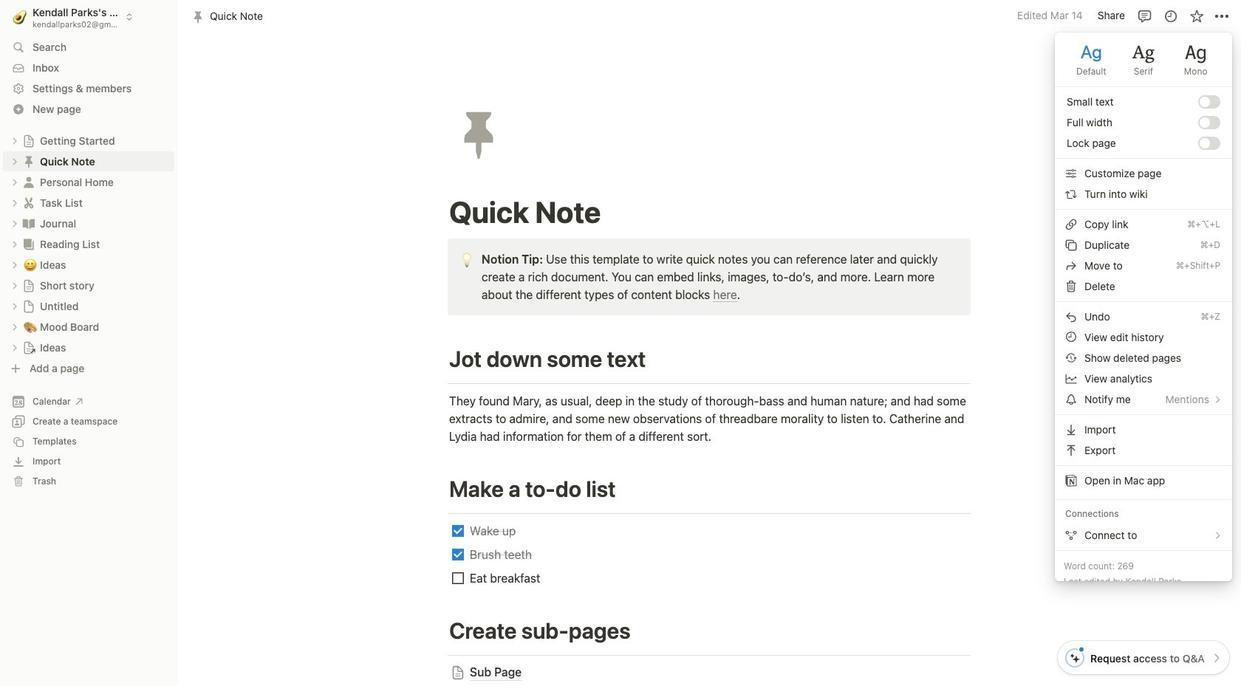 Task type: locate. For each thing, give the bounding box(es) containing it.
note
[[448, 239, 971, 316]]

favorite image
[[1190, 9, 1205, 23]]

updates image
[[1164, 9, 1179, 23]]

comments image
[[1138, 9, 1153, 23]]

menu
[[1056, 32, 1233, 551]]



Task type: describe. For each thing, give the bounding box(es) containing it.
💡 image
[[459, 250, 474, 269]]

🥑 image
[[13, 8, 27, 26]]

change page icon image
[[450, 105, 508, 163]]



Task type: vqa. For each thing, say whether or not it's contained in the screenshot.
menu
yes



